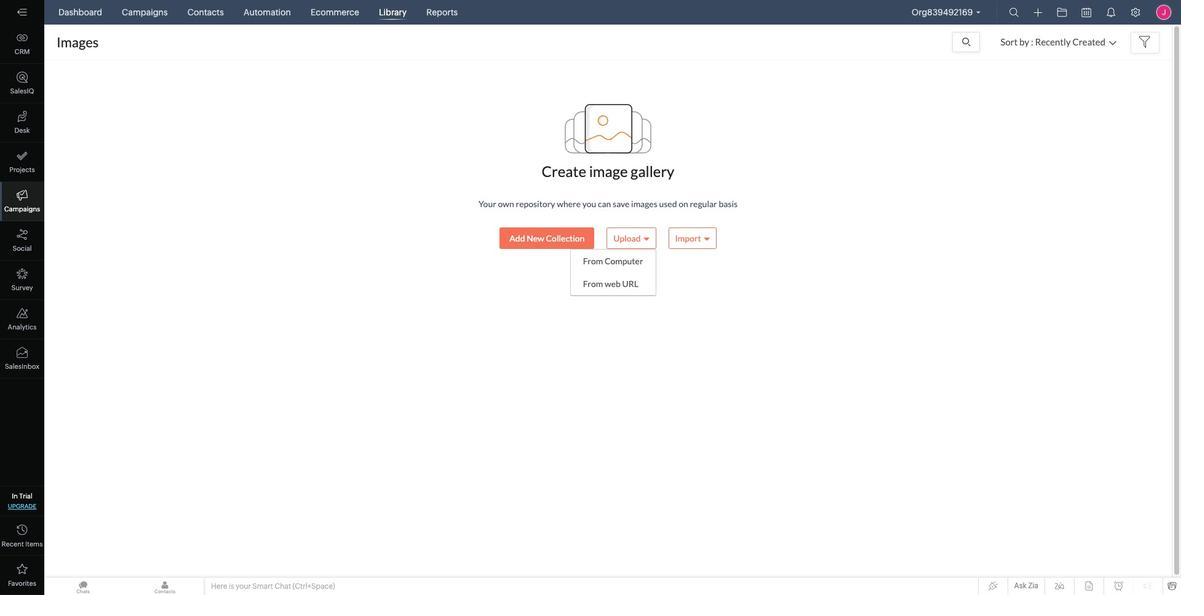 Task type: locate. For each thing, give the bounding box(es) containing it.
contacts image
[[126, 579, 204, 596]]

library
[[379, 7, 407, 17]]

analytics
[[8, 324, 37, 331]]

1 horizontal spatial campaigns link
[[117, 0, 173, 25]]

in trial upgrade
[[8, 493, 36, 510]]

(ctrl+space)
[[293, 583, 335, 591]]

campaigns link
[[117, 0, 173, 25], [0, 182, 44, 222]]

desk link
[[0, 103, 44, 143]]

configure settings image
[[1131, 7, 1141, 17]]

social
[[13, 245, 32, 252]]

campaigns left contacts
[[122, 7, 168, 17]]

survey
[[11, 284, 33, 292]]

ecommerce link
[[306, 0, 364, 25]]

search image
[[1010, 7, 1020, 17]]

calendar image
[[1082, 7, 1092, 17]]

smart
[[253, 583, 273, 591]]

in
[[12, 493, 18, 500]]

items
[[25, 541, 43, 548]]

crm
[[15, 48, 30, 55]]

campaigns link down projects
[[0, 182, 44, 222]]

recent
[[2, 541, 24, 548]]

0 vertical spatial campaigns
[[122, 7, 168, 17]]

analytics link
[[0, 300, 44, 340]]

upgrade
[[8, 503, 36, 510]]

1 vertical spatial campaigns link
[[0, 182, 44, 222]]

survey link
[[0, 261, 44, 300]]

dashboard link
[[54, 0, 107, 25]]

campaigns link left contacts
[[117, 0, 173, 25]]

contacts link
[[183, 0, 229, 25]]

reports link
[[422, 0, 463, 25]]

automation
[[244, 7, 291, 17]]

chats image
[[44, 579, 122, 596]]

campaigns up social link
[[4, 206, 40, 213]]

ask
[[1015, 582, 1027, 591]]

reports
[[427, 7, 458, 17]]

recent items
[[2, 541, 43, 548]]

0 horizontal spatial campaigns
[[4, 206, 40, 213]]

campaigns
[[122, 7, 168, 17], [4, 206, 40, 213]]

salesinbox
[[5, 363, 39, 371]]

0 horizontal spatial campaigns link
[[0, 182, 44, 222]]

projects link
[[0, 143, 44, 182]]

projects
[[9, 166, 35, 174]]

dashboard
[[58, 7, 102, 17]]



Task type: vqa. For each thing, say whether or not it's contained in the screenshot.
In
yes



Task type: describe. For each thing, give the bounding box(es) containing it.
org839492169
[[912, 7, 973, 17]]

desk
[[14, 127, 30, 134]]

1 vertical spatial campaigns
[[4, 206, 40, 213]]

ecommerce
[[311, 7, 359, 17]]

zia
[[1029, 582, 1039, 591]]

salesiq link
[[0, 64, 44, 103]]

favorites
[[8, 580, 36, 588]]

notifications image
[[1107, 7, 1116, 17]]

salesinbox link
[[0, 340, 44, 379]]

0 vertical spatial campaigns link
[[117, 0, 173, 25]]

your
[[236, 583, 251, 591]]

here is your smart chat (ctrl+space)
[[211, 583, 335, 591]]

contacts
[[188, 7, 224, 17]]

automation link
[[239, 0, 296, 25]]

crm link
[[0, 25, 44, 64]]

chat
[[275, 583, 291, 591]]

library link
[[374, 0, 412, 25]]

1 horizontal spatial campaigns
[[122, 7, 168, 17]]

quick actions image
[[1034, 8, 1043, 17]]

is
[[229, 583, 234, 591]]

here
[[211, 583, 227, 591]]

folder image
[[1058, 7, 1068, 17]]

social link
[[0, 222, 44, 261]]

ask zia
[[1015, 582, 1039, 591]]

salesiq
[[10, 87, 34, 95]]

trial
[[19, 493, 32, 500]]



